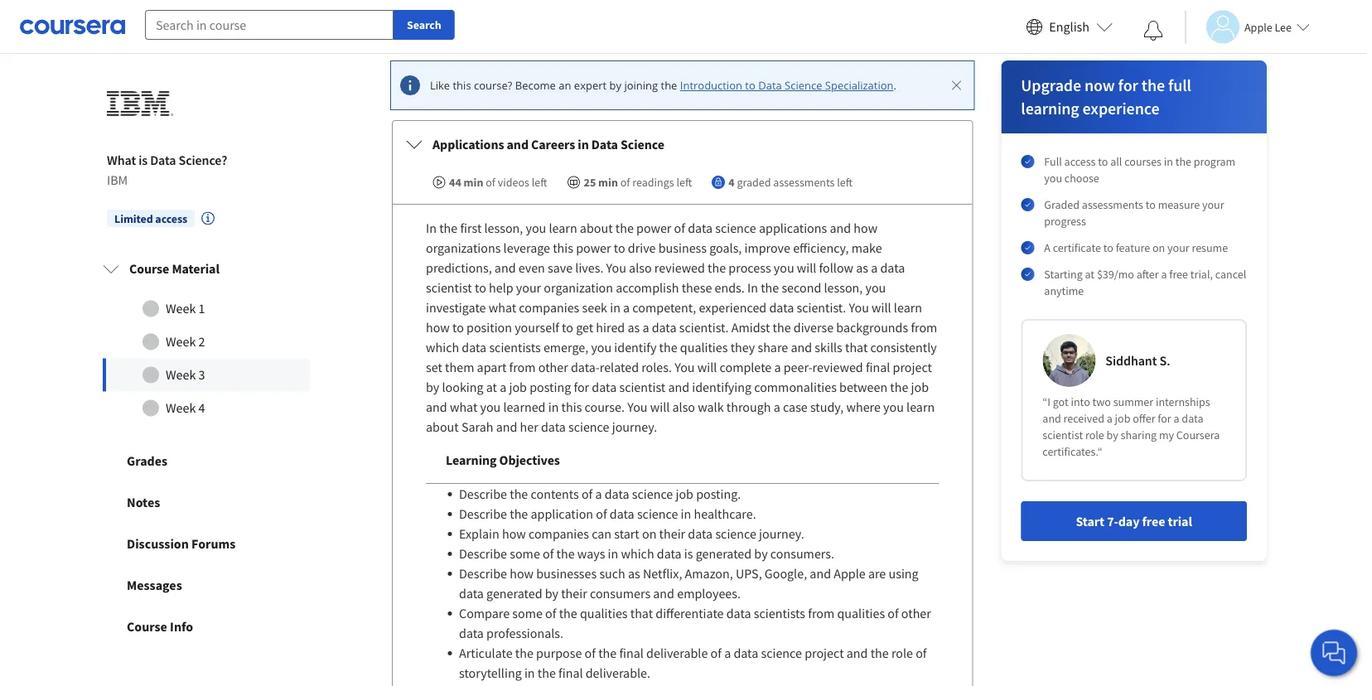 Task type: describe. For each thing, give the bounding box(es) containing it.
1 vertical spatial as
[[628, 319, 640, 336]]

week 3 link
[[103, 358, 310, 392]]

role inside the "i got into two summer internships and received a job offer for a data scientist role by sharing my coursera certificates."
[[1086, 428, 1105, 443]]

like this course? become an expert by joining the introduction to data science specialization .
[[430, 78, 897, 93]]

scientist inside the "i got into two summer internships and received a job offer for a data scientist role by sharing my coursera certificates."
[[1043, 428, 1083, 443]]

a down internships
[[1174, 411, 1180, 426]]

0 vertical spatial what
[[489, 299, 517, 316]]

such
[[600, 565, 626, 582]]

will down roles.
[[650, 399, 670, 415]]

english button
[[1020, 0, 1120, 54]]

week for week 2
[[166, 334, 196, 350]]

anytime
[[1045, 284, 1084, 298]]

ibm
[[107, 172, 128, 188]]

coursera
[[1177, 428, 1220, 443]]

the down goals,
[[708, 260, 726, 276]]

1 horizontal spatial on
[[1153, 240, 1166, 255]]

your inside graded assessments to measure your progress
[[1203, 197, 1225, 212]]

4 describe from the top
[[459, 565, 507, 582]]

a down make
[[871, 260, 878, 276]]

the right the joining
[[661, 78, 678, 93]]

show notifications image
[[1144, 21, 1164, 41]]

full access to all courses in the program you choose
[[1045, 154, 1236, 186]]

0 vertical spatial also
[[629, 260, 652, 276]]

that inside the 'describe the contents of a data science job posting. describe the application of data science in healthcare. explain how companies can start on their data science journey. describe some of the ways in which data is generated by consumers. describe how businesses such as netflix, amazon, ups, google, and apple are using data generated by their consumers and employees. compare some of the qualities that differentiate data scientists from qualities of other data professionals. articulate the purpose of the final deliverable of a data science project and the role of storytelling in the final deliverable.'
[[631, 605, 653, 622]]

0 vertical spatial their
[[659, 526, 686, 542]]

0 vertical spatial power
[[637, 220, 672, 236]]

feature
[[1116, 240, 1151, 255]]

0 horizontal spatial in
[[426, 220, 437, 236]]

a right deliverable
[[725, 645, 731, 662]]

you right course.
[[628, 399, 648, 415]]

by up ups,
[[755, 545, 768, 562]]

you right 'lives.'
[[606, 260, 627, 276]]

week for week 1
[[166, 300, 196, 317]]

purpose
[[536, 645, 582, 662]]

differentiate
[[656, 605, 724, 622]]

commonalities
[[754, 379, 837, 395]]

limited access
[[114, 211, 187, 226]]

in inside full access to all courses in the program you choose
[[1164, 154, 1174, 169]]

on inside the 'describe the contents of a data science job posting. describe the application of data science in healthcare. explain how companies can start on their data science journey. describe some of the ways in which data is generated by consumers. describe how businesses such as netflix, amazon, ups, google, and apple are using data generated by their consumers and employees. compare some of the qualities that differentiate data scientists from qualities of other data professionals. articulate the purpose of the final deliverable of a data science project and the role of storytelling in the final deliverable.'
[[642, 526, 657, 542]]

0 vertical spatial some
[[510, 545, 540, 562]]

to right 'introduction'
[[745, 78, 756, 93]]

set
[[426, 359, 443, 376]]

amazon,
[[685, 565, 733, 582]]

1 vertical spatial what
[[450, 399, 478, 415]]

2 vertical spatial this
[[562, 399, 582, 415]]

is inside the 'describe the contents of a data science job posting. describe the application of data science in healthcare. explain how companies can start on their data science journey. describe some of the ways in which data is generated by consumers. describe how businesses such as netflix, amazon, ups, google, and apple are using data generated by their consumers and employees. compare some of the qualities that differentiate data scientists from qualities of other data professionals. articulate the purpose of the final deliverable of a data science project and the role of storytelling in the final deliverable.'
[[685, 545, 693, 562]]

goals,
[[710, 240, 742, 256]]

1 horizontal spatial science
[[785, 78, 823, 93]]

cancel
[[1216, 267, 1247, 282]]

to left get
[[562, 319, 574, 336]]

into
[[1071, 395, 1091, 410]]

which inside in the first lesson, you learn about the power of data science applications and how organizations leverage this power to drive business goals, improve efficiency, make predictions, and even save lives. you also reviewed the process you will follow as a data scientist to help your organization accomplish these ends. in the second lesson, you investigate what companies seek in a competent, experienced data scientist. you will learn how to position yourself to get hired as a data scientist. amidst the diverse backgrounds from which data scientists emerge, you identify the qualities they share and skills that consistently set them apart from other data-related roles. you will complete a peer-reviewed final project by looking at a job posting for  data scientist and identifying commonalities between the job and what you learned in this course. you will also walk through a case study, where you learn about sarah and her data science journey.
[[426, 339, 459, 356]]

study,
[[811, 399, 844, 415]]

learning
[[1021, 98, 1080, 119]]

scientists inside in the first lesson, you learn about the power of data science applications and how organizations leverage this power to drive business goals, improve efficiency, make predictions, and even save lives. you also reviewed the process you will follow as a data scientist to help your organization accomplish these ends. in the second lesson, you investigate what companies seek in a competent, experienced data scientist. you will learn how to position yourself to get hired as a data scientist. amidst the diverse backgrounds from which data scientists emerge, you identify the qualities they share and skills that consistently set them apart from other data-related roles. you will complete a peer-reviewed final project by looking at a job posting for  data scientist and identifying commonalities between the job and what you learned in this course. you will also walk through a case study, where you learn about sarah and her data science journey.
[[489, 339, 541, 356]]

0 vertical spatial this
[[453, 78, 471, 93]]

a up can
[[595, 486, 602, 502]]

a up identify
[[643, 319, 649, 336]]

a down two
[[1107, 411, 1113, 426]]

1 horizontal spatial 4
[[729, 175, 735, 190]]

storytelling
[[459, 665, 522, 681]]

job up learned
[[509, 379, 527, 395]]

ways
[[578, 545, 605, 562]]

my
[[1160, 428, 1175, 443]]

how right explain
[[502, 526, 526, 542]]

25
[[584, 175, 596, 190]]

applications
[[433, 136, 504, 153]]

left for 44 min of videos left
[[532, 175, 547, 190]]

0 horizontal spatial qualities
[[580, 605, 628, 622]]

apple lee button
[[1185, 10, 1310, 44]]

deliverable
[[647, 645, 708, 662]]

predictions,
[[426, 260, 492, 276]]

/mo after a free trial, cancel anytime
[[1045, 267, 1247, 298]]

2 horizontal spatial qualities
[[838, 605, 885, 622]]

min for 25 min
[[599, 175, 618, 190]]

the down the professionals. in the bottom of the page
[[515, 645, 534, 662]]

of inside in the first lesson, you learn about the power of data science applications and how organizations leverage this power to drive business goals, improve efficiency, make predictions, and even save lives. you also reviewed the process you will follow as a data scientist to help your organization accomplish these ends. in the second lesson, you investigate what companies seek in a competent, experienced data scientist. you will learn how to position yourself to get hired as a data scientist. amidst the diverse backgrounds from which data scientists emerge, you identify the qualities they share and skills that consistently set them apart from other data-related roles. you will complete a peer-reviewed final project by looking at a job posting for  data scientist and identifying commonalities between the job and what you learned in this course. you will also walk through a case study, where you learn about sarah and her data science journey.
[[674, 220, 685, 236]]

0 vertical spatial from
[[911, 319, 938, 336]]

emerge,
[[544, 339, 589, 356]]

they
[[731, 339, 755, 356]]

quiz image
[[712, 176, 725, 189]]

to left help
[[475, 279, 486, 296]]

you up the backgrounds
[[849, 299, 869, 316]]

1 vertical spatial also
[[673, 399, 695, 415]]

courses
[[1125, 154, 1162, 169]]

to down investigate
[[453, 319, 464, 336]]

a left case
[[774, 399, 781, 415]]

project inside in the first lesson, you learn about the power of data science applications and how organizations leverage this power to drive business goals, improve efficiency, make predictions, and even save lives. you also reviewed the process you will follow as a data scientist to help your organization accomplish these ends. in the second lesson, you investigate what companies seek in a competent, experienced data scientist. you will learn how to position yourself to get hired as a data scientist. amidst the diverse backgrounds from which data scientists emerge, you identify the qualities they share and skills that consistently set them apart from other data-related roles. you will complete a peer-reviewed final project by looking at a job posting for  data scientist and identifying commonalities between the job and what you learned in this course. you will also walk through a case study, where you learn about sarah and her data science journey.
[[893, 359, 932, 376]]

resume
[[1192, 240, 1228, 255]]

by inside the "i got into two summer internships and received a job offer for a data scientist role by sharing my coursera certificates."
[[1107, 428, 1119, 443]]

competent,
[[633, 299, 696, 316]]

discussion forums link
[[87, 523, 326, 565]]

yourself
[[515, 319, 559, 336]]

start
[[614, 526, 640, 542]]

siddhant
[[1106, 352, 1157, 369]]

in up such on the left bottom
[[608, 545, 619, 562]]

efficiency,
[[793, 240, 849, 256]]

7-
[[1108, 513, 1119, 530]]

in down posting
[[548, 399, 559, 415]]

share
[[758, 339, 788, 356]]

internships
[[1156, 395, 1211, 410]]

ibm image
[[107, 71, 173, 137]]

a down apart
[[500, 379, 507, 395]]

information about limited access image
[[201, 212, 215, 225]]

will up second
[[797, 260, 817, 276]]

1 horizontal spatial about
[[580, 220, 613, 236]]

help
[[489, 279, 514, 296]]

search
[[407, 17, 441, 32]]

you up "sarah"
[[480, 399, 501, 415]]

starting at $39
[[1045, 267, 1115, 282]]

improve
[[745, 240, 791, 256]]

2 horizontal spatial data
[[759, 78, 782, 93]]

readings
[[633, 175, 674, 190]]

1 horizontal spatial reviewed
[[813, 359, 863, 376]]

0 horizontal spatial scientist.
[[679, 319, 729, 336]]

what is data science? ibm
[[107, 152, 227, 188]]

identify
[[614, 339, 657, 356]]

course material button
[[90, 246, 323, 292]]

0 vertical spatial as
[[856, 260, 869, 276]]

week 2
[[166, 334, 205, 350]]

the up businesses
[[557, 545, 575, 562]]

44 min of videos left
[[449, 175, 547, 190]]

specialization
[[825, 78, 894, 93]]

a
[[1045, 240, 1051, 255]]

the up roles.
[[659, 339, 678, 356]]

compare
[[459, 605, 510, 622]]

between
[[840, 379, 888, 395]]

will up the backgrounds
[[872, 299, 892, 316]]

1 vertical spatial final
[[619, 645, 644, 662]]

coursera image
[[20, 13, 125, 40]]

1 vertical spatial 4
[[199, 400, 205, 416]]

a certificate to feature on your resume
[[1045, 240, 1228, 255]]

course.
[[585, 399, 625, 415]]

apple inside the 'describe the contents of a data science job posting. describe the application of data science in healthcare. explain how companies can start on their data science journey. describe some of the ways in which data is generated by consumers. describe how businesses such as netflix, amazon, ups, google, and apple are using data generated by their consumers and employees. compare some of the qualities that differentiate data scientists from qualities of other data professionals. articulate the purpose of the final deliverable of a data science project and the role of storytelling in the final deliverable.'
[[834, 565, 866, 582]]

for inside upgrade now for the full learning experience
[[1119, 75, 1139, 96]]

science inside applications and careers in data science dropdown button
[[621, 136, 665, 153]]

in left 'healthcare.'
[[681, 506, 692, 522]]

week 4 link
[[103, 392, 310, 425]]

after
[[1137, 267, 1159, 282]]

2 describe from the top
[[459, 506, 507, 522]]

data inside the "i got into two summer internships and received a job offer for a data scientist role by sharing my coursera certificates."
[[1182, 411, 1204, 426]]

course for course material
[[129, 261, 169, 277]]

week 2 link
[[103, 325, 310, 358]]

job down consistently
[[911, 379, 929, 395]]

got
[[1053, 395, 1069, 410]]

0 vertical spatial scientist.
[[797, 299, 847, 316]]

in up hired
[[610, 299, 621, 316]]

0 vertical spatial scientist
[[426, 279, 472, 296]]

a up hired
[[623, 299, 630, 316]]

1 vertical spatial in
[[748, 279, 758, 296]]

ups,
[[736, 565, 762, 582]]

0 vertical spatial learn
[[549, 220, 577, 236]]

course info link
[[87, 606, 326, 648]]

data inside "what is data science? ibm"
[[150, 152, 176, 168]]

is inside "what is data science? ibm"
[[139, 152, 148, 168]]

you up leverage
[[526, 220, 546, 236]]

apart
[[477, 359, 507, 376]]

2 vertical spatial learn
[[907, 399, 935, 415]]

info
[[170, 619, 193, 635]]

0 horizontal spatial from
[[509, 359, 536, 376]]

course for course info
[[127, 619, 167, 635]]

1 vertical spatial generated
[[487, 585, 543, 602]]

close image
[[949, 78, 964, 93]]

organizations
[[426, 240, 501, 256]]

will up identifying
[[698, 359, 717, 376]]

s.
[[1160, 352, 1171, 369]]

learned
[[504, 399, 546, 415]]

case
[[783, 399, 808, 415]]

the left application
[[510, 506, 528, 522]]

by inside in the first lesson, you learn about the power of data science applications and how organizations leverage this power to drive business goals, improve efficiency, make predictions, and even save lives. you also reviewed the process you will follow as a data scientist to help your organization accomplish these ends. in the second lesson, you investigate what companies seek in a competent, experienced data scientist. you will learn how to position yourself to get hired as a data scientist. amidst the diverse backgrounds from which data scientists emerge, you identify the qualities they share and skills that consistently set them apart from other data-related roles. you will complete a peer-reviewed final project by looking at a job posting for  data scientist and identifying commonalities between the job and what you learned in this course. you will also walk through a case study, where you learn about sarah and her data science journey.
[[426, 379, 440, 395]]

1 horizontal spatial your
[[1168, 240, 1190, 255]]

1 vertical spatial about
[[426, 419, 459, 435]]

learning objectives
[[446, 452, 560, 468]]

chat with us image
[[1321, 640, 1348, 666]]

free for trial,
[[1170, 267, 1189, 282]]

careers
[[531, 136, 575, 153]]

you up the backgrounds
[[866, 279, 886, 296]]

25 min of readings left
[[584, 175, 692, 190]]

lee
[[1275, 19, 1292, 34]]

data inside dropdown button
[[592, 136, 618, 153]]

businesses
[[536, 565, 597, 582]]

lives.
[[576, 260, 604, 276]]

you right where
[[884, 399, 904, 415]]

learning
[[446, 452, 497, 468]]

you down improve
[[774, 260, 795, 276]]

that inside in the first lesson, you learn about the power of data science applications and how organizations leverage this power to drive business goals, improve efficiency, make predictions, and even save lives. you also reviewed the process you will follow as a data scientist to help your organization accomplish these ends. in the second lesson, you investigate what companies seek in a competent, experienced data scientist. you will learn how to position yourself to get hired as a data scientist. amidst the diverse backgrounds from which data scientists emerge, you identify the qualities they share and skills that consistently set them apart from other data-related roles. you will complete a peer-reviewed final project by looking at a job posting for  data scientist and identifying commonalities between the job and what you learned in this course. you will also walk through a case study, where you learn about sarah and her data science journey.
[[845, 339, 868, 356]]

full
[[1169, 75, 1192, 96]]

free for trial
[[1143, 513, 1166, 530]]

week 1
[[166, 300, 205, 317]]

posting
[[530, 379, 571, 395]]

week for week 4
[[166, 400, 196, 416]]

deliverable.
[[586, 665, 651, 681]]

1 vertical spatial this
[[553, 240, 574, 256]]



Task type: locate. For each thing, give the bounding box(es) containing it.
role inside the 'describe the contents of a data science job posting. describe the application of data science in healthcare. explain how companies can start on their data science journey. describe some of the ways in which data is generated by consumers. describe how businesses such as netflix, amazon, ups, google, and apple are using data generated by their consumers and employees. compare some of the qualities that differentiate data scientists from qualities of other data professionals. articulate the purpose of the final deliverable of a data science project and the role of storytelling in the final deliverable.'
[[892, 645, 913, 662]]

scientist. up diverse
[[797, 299, 847, 316]]

consistently
[[871, 339, 937, 356]]

journey. up consumers.
[[759, 526, 805, 542]]

experienced
[[699, 299, 767, 316]]

0 horizontal spatial scientist
[[426, 279, 472, 296]]

a inside the /mo after a free trial, cancel anytime
[[1162, 267, 1167, 282]]

about left "sarah"
[[426, 419, 459, 435]]

graded
[[737, 175, 771, 190]]

left right "readings"
[[677, 175, 692, 190]]

1 horizontal spatial power
[[637, 220, 672, 236]]

the right between
[[890, 379, 909, 395]]

assessments inside graded assessments to measure your progress
[[1082, 197, 1144, 212]]

from
[[911, 319, 938, 336], [509, 359, 536, 376], [808, 605, 835, 622]]

generated up amazon,
[[696, 545, 752, 562]]

application
[[531, 506, 594, 522]]

to left drive
[[614, 240, 625, 256]]

journey. inside the 'describe the contents of a data science job posting. describe the application of data science in healthcare. explain how companies can start on their data science journey. describe some of the ways in which data is generated by consumers. describe how businesses such as netflix, amazon, ups, google, and apple are using data generated by their consumers and employees. compare some of the qualities that differentiate data scientists from qualities of other data professionals. articulate the purpose of the final deliverable of a data science project and the role of storytelling in the final deliverable.'
[[759, 526, 805, 542]]

2 vertical spatial as
[[628, 565, 641, 582]]

as inside the 'describe the contents of a data science job posting. describe the application of data science in healthcare. explain how companies can start on their data science journey. describe some of the ways in which data is generated by consumers. describe how businesses such as netflix, amazon, ups, google, and apple are using data generated by their consumers and employees. compare some of the qualities that differentiate data scientists from qualities of other data professionals. articulate the purpose of the final deliverable of a data science project and the role of storytelling in the final deliverable.'
[[628, 565, 641, 582]]

Search in course text field
[[145, 10, 394, 40]]

0 vertical spatial other
[[539, 359, 568, 376]]

free left trial, at the top
[[1170, 267, 1189, 282]]

3 left from the left
[[837, 175, 853, 190]]

1 vertical spatial science
[[621, 136, 665, 153]]

1 vertical spatial which
[[621, 545, 654, 562]]

qualities down are
[[838, 605, 885, 622]]

assessments down choose at top right
[[1082, 197, 1144, 212]]

0 vertical spatial about
[[580, 220, 613, 236]]

1 vertical spatial that
[[631, 605, 653, 622]]

1 vertical spatial at
[[486, 379, 497, 395]]

employees.
[[677, 585, 741, 602]]

week down week 3
[[166, 400, 196, 416]]

4 right quiz image
[[729, 175, 735, 190]]

how down investigate
[[426, 319, 450, 336]]

notes
[[127, 494, 160, 511]]

the left first
[[439, 220, 458, 236]]

2 vertical spatial from
[[808, 605, 835, 622]]

sarah
[[462, 419, 494, 435]]

scientist down roles.
[[620, 379, 666, 395]]

free inside button
[[1143, 513, 1166, 530]]

data left science?
[[150, 152, 176, 168]]

scientist up certificates."
[[1043, 428, 1083, 443]]

1 week from the top
[[166, 300, 196, 317]]

left right videos at the top left of page
[[532, 175, 547, 190]]

is
[[139, 152, 148, 168], [685, 545, 693, 562]]

1 horizontal spatial free
[[1170, 267, 1189, 282]]

in down process
[[748, 279, 758, 296]]

learn right where
[[907, 399, 935, 415]]

you down hired
[[591, 339, 612, 356]]

as up identify
[[628, 319, 640, 336]]

the up drive
[[616, 220, 634, 236]]

1 vertical spatial course
[[127, 619, 167, 635]]

consumers.
[[771, 545, 835, 562]]

final down purpose
[[559, 665, 583, 681]]

qualities inside in the first lesson, you learn about the power of data science applications and how organizations leverage this power to drive business goals, improve efficiency, make predictions, and even save lives. you also reviewed the process you will follow as a data scientist to help your organization accomplish these ends. in the second lesson, you investigate what companies seek in a competent, experienced data scientist. you will learn how to position yourself to get hired as a data scientist. amidst the diverse backgrounds from which data scientists emerge, you identify the qualities they share and skills that consistently set them apart from other data-related roles. you will complete a peer-reviewed final project by looking at a job posting for  data scientist and identifying commonalities between the job and what you learned in this course. you will also walk through a case study, where you learn about sarah and her data science journey.
[[680, 339, 728, 356]]

final inside in the first lesson, you learn about the power of data science applications and how organizations leverage this power to drive business goals, improve efficiency, make predictions, and even save lives. you also reviewed the process you will follow as a data scientist to help your organization accomplish these ends. in the second lesson, you investigate what companies seek in a competent, experienced data scientist. you will learn how to position yourself to get hired as a data scientist. amidst the diverse backgrounds from which data scientists emerge, you identify the qualities they share and skills that consistently set them apart from other data-related roles. you will complete a peer-reviewed final project by looking at a job posting for  data scientist and identifying commonalities between the job and what you learned in this course. you will also walk through a case study, where you learn about sarah and her data science journey.
[[866, 359, 891, 376]]

0 horizontal spatial lesson,
[[484, 220, 523, 236]]

siddhant s.
[[1106, 352, 1171, 369]]

1 vertical spatial power
[[576, 240, 611, 256]]

save
[[548, 260, 573, 276]]

project
[[893, 359, 932, 376], [805, 645, 844, 662]]

using
[[889, 565, 919, 582]]

3 describe from the top
[[459, 545, 507, 562]]

final up deliverable.
[[619, 645, 644, 662]]

0 horizontal spatial generated
[[487, 585, 543, 602]]

the
[[1142, 75, 1165, 96], [661, 78, 678, 93], [1176, 154, 1192, 169], [439, 220, 458, 236], [616, 220, 634, 236], [708, 260, 726, 276], [761, 279, 779, 296], [773, 319, 791, 336], [659, 339, 678, 356], [890, 379, 909, 395], [510, 486, 528, 502], [510, 506, 528, 522], [557, 545, 575, 562], [559, 605, 577, 622], [515, 645, 534, 662], [599, 645, 617, 662], [871, 645, 889, 662], [538, 665, 556, 681]]

the down businesses
[[559, 605, 577, 622]]

0 vertical spatial assessments
[[774, 175, 835, 190]]

the up share
[[773, 319, 791, 336]]

notes link
[[87, 482, 326, 523]]

access for full
[[1065, 154, 1096, 169]]

role
[[1086, 428, 1105, 443], [892, 645, 913, 662]]

0 horizontal spatial free
[[1143, 513, 1166, 530]]

1 min from the left
[[464, 175, 484, 190]]

2 vertical spatial final
[[559, 665, 583, 681]]

week left 2
[[166, 334, 196, 350]]

objectives
[[499, 452, 560, 468]]

messages
[[127, 577, 182, 594]]

about up 'lives.'
[[580, 220, 613, 236]]

week left 3
[[166, 367, 196, 383]]

2 vertical spatial for
[[1158, 411, 1172, 426]]

1 horizontal spatial for
[[1119, 75, 1139, 96]]

to left feature
[[1104, 240, 1114, 255]]

free
[[1170, 267, 1189, 282], [1143, 513, 1166, 530]]

1 horizontal spatial left
[[677, 175, 692, 190]]

0 vertical spatial which
[[426, 339, 459, 356]]

data
[[759, 78, 782, 93], [592, 136, 618, 153], [150, 152, 176, 168]]

upgrade now for the full learning experience
[[1021, 75, 1192, 119]]

1 horizontal spatial access
[[1065, 154, 1096, 169]]

at down apart
[[486, 379, 497, 395]]

scientists inside the 'describe the contents of a data science job posting. describe the application of data science in healthcare. explain how companies can start on their data science journey. describe some of the ways in which data is generated by consumers. describe how businesses such as netflix, amazon, ups, google, and apple are using data generated by their consumers and employees. compare some of the qualities that differentiate data scientists from qualities of other data professionals. articulate the purpose of the final deliverable of a data science project and the role of storytelling in the final deliverable.'
[[754, 605, 806, 622]]

data right 'introduction'
[[759, 78, 782, 93]]

reviewed down 'business'
[[655, 260, 705, 276]]

as right such on the left bottom
[[628, 565, 641, 582]]

at inside in the first lesson, you learn about the power of data science applications and how organizations leverage this power to drive business goals, improve efficiency, make predictions, and even save lives. you also reviewed the process you will follow as a data scientist to help your organization accomplish these ends. in the second lesson, you investigate what companies seek in a competent, experienced data scientist. you will learn how to position yourself to get hired as a data scientist. amidst the diverse backgrounds from which data scientists emerge, you identify the qualities they share and skills that consistently set them apart from other data-related roles. you will complete a peer-reviewed final project by looking at a job posting for  data scientist and identifying commonalities between the job and what you learned in this course. you will also walk through a case study, where you learn about sarah and her data science journey.
[[486, 379, 497, 395]]

1 horizontal spatial at
[[1085, 267, 1095, 282]]

in inside dropdown button
[[578, 136, 589, 153]]

the down are
[[871, 645, 889, 662]]

1 horizontal spatial generated
[[696, 545, 752, 562]]

you right roles.
[[675, 359, 695, 376]]

first
[[460, 220, 482, 236]]

1 horizontal spatial lesson,
[[824, 279, 863, 296]]

science up 25 min of readings left at the top of the page
[[621, 136, 665, 153]]

measure
[[1158, 197, 1200, 212]]

applications and careers in data science button
[[393, 121, 973, 168]]

left for 25 min of readings left
[[677, 175, 692, 190]]

become
[[515, 78, 556, 93]]

and inside dropdown button
[[507, 136, 529, 153]]

applications
[[759, 220, 827, 236]]

0 vertical spatial journey.
[[612, 419, 657, 435]]

what down help
[[489, 299, 517, 316]]

job inside the 'describe the contents of a data science job posting. describe the application of data science in healthcare. explain how companies can start on their data science journey. describe some of the ways in which data is generated by consumers. describe how businesses such as netflix, amazon, ups, google, and apple are using data generated by their consumers and employees. compare some of the qualities that differentiate data scientists from qualities of other data professionals. articulate the purpose of the final deliverable of a data science project and the role of storytelling in the final deliverable.'
[[676, 486, 694, 502]]

learn up consistently
[[894, 299, 923, 316]]

1 vertical spatial scientist
[[620, 379, 666, 395]]

access left 'information about limited access' image
[[155, 211, 187, 226]]

1 vertical spatial learn
[[894, 299, 923, 316]]

start 7-day free trial button
[[1021, 502, 1247, 541]]

1 vertical spatial on
[[642, 526, 657, 542]]

0 horizontal spatial journey.
[[612, 419, 657, 435]]

1 horizontal spatial scientist.
[[797, 299, 847, 316]]

graded
[[1045, 197, 1080, 212]]

1 horizontal spatial scientists
[[754, 605, 806, 622]]

4 week from the top
[[166, 400, 196, 416]]

scientists down "yourself"
[[489, 339, 541, 356]]

.
[[894, 78, 897, 93]]

1 left from the left
[[532, 175, 547, 190]]

0 vertical spatial project
[[893, 359, 932, 376]]

related
[[600, 359, 639, 376]]

a down share
[[775, 359, 781, 376]]

1 vertical spatial other
[[902, 605, 932, 622]]

companies up "yourself"
[[519, 299, 580, 316]]

3 week from the top
[[166, 367, 196, 383]]

0 vertical spatial science
[[785, 78, 823, 93]]

looking
[[442, 379, 484, 395]]

your down even
[[516, 279, 541, 296]]

0 vertical spatial role
[[1086, 428, 1105, 443]]

articulate
[[459, 645, 513, 662]]

peer-
[[784, 359, 813, 376]]

at
[[1085, 267, 1095, 282], [486, 379, 497, 395]]

week for week 3
[[166, 367, 196, 383]]

by down set
[[426, 379, 440, 395]]

2 week from the top
[[166, 334, 196, 350]]

companies inside the 'describe the contents of a data science job posting. describe the application of data science in healthcare. explain how companies can start on their data science journey. describe some of the ways in which data is generated by consumers. describe how businesses such as netflix, amazon, ups, google, and apple are using data generated by their consumers and employees. compare some of the qualities that differentiate data scientists from qualities of other data professionals. articulate the purpose of the final deliverable of a data science project and the role of storytelling in the final deliverable.'
[[529, 526, 589, 542]]

this right like
[[453, 78, 471, 93]]

3
[[199, 367, 205, 383]]

you inside full access to all courses in the program you choose
[[1045, 171, 1063, 186]]

scientist. down experienced
[[679, 319, 729, 336]]

lesson, down follow
[[824, 279, 863, 296]]

describe down learning
[[459, 486, 507, 502]]

1 vertical spatial scientists
[[754, 605, 806, 622]]

0 vertical spatial 4
[[729, 175, 735, 190]]

min for 44 min
[[464, 175, 484, 190]]

week 3
[[166, 367, 205, 383]]

on right feature
[[1153, 240, 1166, 255]]

science
[[785, 78, 823, 93], [621, 136, 665, 153]]

/mo
[[1115, 267, 1135, 282]]

course left material
[[129, 261, 169, 277]]

0 horizontal spatial data
[[150, 152, 176, 168]]

0 horizontal spatial scientists
[[489, 339, 541, 356]]

1 vertical spatial is
[[685, 545, 693, 562]]

generated up compare at the left of page
[[487, 585, 543, 602]]

access inside full access to all courses in the program you choose
[[1065, 154, 1096, 169]]

second
[[782, 279, 822, 296]]

0 horizontal spatial min
[[464, 175, 484, 190]]

choose
[[1065, 171, 1100, 186]]

min right 25
[[599, 175, 618, 190]]

access for limited
[[155, 211, 187, 226]]

job inside the "i got into two summer internships and received a job offer for a data scientist role by sharing my coursera certificates."
[[1115, 411, 1131, 426]]

1 vertical spatial journey.
[[759, 526, 805, 542]]

2
[[199, 334, 205, 350]]

for inside the "i got into two summer internships and received a job offer for a data scientist role by sharing my coursera certificates."
[[1158, 411, 1172, 426]]

other inside in the first lesson, you learn about the power of data science applications and how organizations leverage this power to drive business goals, improve efficiency, make predictions, and even save lives. you also reviewed the process you will follow as a data scientist to help your organization accomplish these ends. in the second lesson, you investigate what companies seek in a competent, experienced data scientist. you will learn how to position yourself to get hired as a data scientist. amidst the diverse backgrounds from which data scientists emerge, you identify the qualities they share and skills that consistently set them apart from other data-related roles. you will complete a peer-reviewed final project by looking at a job posting for  data scientist and identifying commonalities between the job and what you learned in this course. you will also walk through a case study, where you learn about sarah and her data science journey.
[[539, 359, 568, 376]]

and
[[507, 136, 529, 153], [830, 220, 851, 236], [495, 260, 516, 276], [791, 339, 812, 356], [668, 379, 690, 395], [426, 399, 447, 415], [1043, 411, 1062, 426], [496, 419, 517, 435], [810, 565, 831, 582], [653, 585, 675, 602], [847, 645, 868, 662]]

as
[[856, 260, 869, 276], [628, 319, 640, 336], [628, 565, 641, 582]]

contents
[[531, 486, 579, 502]]

0 vertical spatial is
[[139, 152, 148, 168]]

0 horizontal spatial other
[[539, 359, 568, 376]]

0 vertical spatial reviewed
[[655, 260, 705, 276]]

project inside the 'describe the contents of a data science job posting. describe the application of data science in healthcare. explain how companies can start on their data science journey. describe some of the ways in which data is generated by consumers. describe how businesses such as netflix, amazon, ups, google, and apple are using data generated by their consumers and employees. compare some of the qualities that differentiate data scientists from qualities of other data professionals. articulate the purpose of the final deliverable of a data science project and the role of storytelling in the final deliverable.'
[[805, 645, 844, 662]]

0 horizontal spatial for
[[574, 379, 589, 395]]

0 vertical spatial apple
[[1245, 19, 1273, 34]]

2 min from the left
[[599, 175, 618, 190]]

in
[[426, 220, 437, 236], [748, 279, 758, 296]]

2 left from the left
[[677, 175, 692, 190]]

0 horizontal spatial on
[[642, 526, 657, 542]]

videos
[[498, 175, 530, 190]]

role down "received"
[[1086, 428, 1105, 443]]

0 horizontal spatial reviewed
[[655, 260, 705, 276]]

accomplish
[[616, 279, 679, 296]]

to inside full access to all courses in the program you choose
[[1098, 154, 1109, 169]]

by right expert
[[610, 78, 622, 93]]

4 graded assessments left
[[729, 175, 853, 190]]

1 horizontal spatial qualities
[[680, 339, 728, 356]]

for inside in the first lesson, you learn about the power of data science applications and how organizations leverage this power to drive business goals, improve efficiency, make predictions, and even save lives. you also reviewed the process you will follow as a data scientist to help your organization accomplish these ends. in the second lesson, you investigate what companies seek in a competent, experienced data scientist. you will learn how to position yourself to get hired as a data scientist. amidst the diverse backgrounds from which data scientists emerge, you identify the qualities they share and skills that consistently set them apart from other data-related roles. you will complete a peer-reviewed final project by looking at a job posting for  data scientist and identifying commonalities between the job and what you learned in this course. you will also walk through a case study, where you learn about sarah and her data science journey.
[[574, 379, 589, 395]]

reviewed down skills
[[813, 359, 863, 376]]

for down data- at the left bottom
[[574, 379, 589, 395]]

full
[[1045, 154, 1062, 169]]

posting.
[[696, 486, 741, 502]]

job
[[509, 379, 527, 395], [911, 379, 929, 395], [1115, 411, 1131, 426], [676, 486, 694, 502]]

apple left lee on the right of the page
[[1245, 19, 1273, 34]]

0 vertical spatial free
[[1170, 267, 1189, 282]]

1 horizontal spatial that
[[845, 339, 868, 356]]

science?
[[179, 152, 227, 168]]

1 horizontal spatial which
[[621, 545, 654, 562]]

qualities down consumers
[[580, 605, 628, 622]]

learn up save
[[549, 220, 577, 236]]

2 horizontal spatial final
[[866, 359, 891, 376]]

0 horizontal spatial final
[[559, 665, 583, 681]]

which inside the 'describe the contents of a data science job posting. describe the application of data science in healthcare. explain how companies can start on their data science journey. describe some of the ways in which data is generated by consumers. describe how businesses such as netflix, amazon, ups, google, and apple are using data generated by their consumers and employees. compare some of the qualities that differentiate data scientists from qualities of other data professionals. articulate the purpose of the final deliverable of a data science project and the role of storytelling in the final deliverable.'
[[621, 545, 654, 562]]

in right storytelling
[[525, 665, 535, 681]]

1 vertical spatial reviewed
[[813, 359, 863, 376]]

0 vertical spatial for
[[1119, 75, 1139, 96]]

apple inside apple lee dropdown button
[[1245, 19, 1273, 34]]

how left businesses
[[510, 565, 534, 582]]

grades
[[127, 453, 168, 469]]

2 horizontal spatial left
[[837, 175, 853, 190]]

1 vertical spatial their
[[561, 585, 587, 602]]

process
[[729, 260, 771, 276]]

day
[[1119, 513, 1140, 530]]

through
[[727, 399, 771, 415]]

1 horizontal spatial apple
[[1245, 19, 1273, 34]]

on right start
[[642, 526, 657, 542]]

from right apart
[[509, 359, 536, 376]]

you
[[606, 260, 627, 276], [849, 299, 869, 316], [675, 359, 695, 376], [628, 399, 648, 415]]

0 vertical spatial generated
[[696, 545, 752, 562]]

scientists
[[489, 339, 541, 356], [754, 605, 806, 622]]

even
[[519, 260, 545, 276]]

how up make
[[854, 220, 878, 236]]

to inside graded assessments to measure your progress
[[1146, 197, 1156, 212]]

siddhant s. image
[[1043, 334, 1096, 387]]

companies inside in the first lesson, you learn about the power of data science applications and how organizations leverage this power to drive business goals, improve efficiency, make predictions, and even save lives. you also reviewed the process you will follow as a data scientist to help your organization accomplish these ends. in the second lesson, you investigate what companies seek in a competent, experienced data scientist. you will learn how to position yourself to get hired as a data scientist. amidst the diverse backgrounds from which data scientists emerge, you identify the qualities they share and skills that consistently set them apart from other data-related roles. you will complete a peer-reviewed final project by looking at a job posting for  data scientist and identifying commonalities between the job and what you learned in this course. you will also walk through a case study, where you learn about sarah and her data science journey.
[[519, 299, 580, 316]]

received
[[1064, 411, 1105, 426]]

what down looking
[[450, 399, 478, 415]]

the up deliverable.
[[599, 645, 617, 662]]

some
[[510, 545, 540, 562], [512, 605, 543, 622]]

as down make
[[856, 260, 869, 276]]

other
[[539, 359, 568, 376], [902, 605, 932, 622]]

for
[[1119, 75, 1139, 96], [574, 379, 589, 395], [1158, 411, 1172, 426]]

help center image
[[1325, 643, 1344, 663]]

course inside course material dropdown button
[[129, 261, 169, 277]]

investigate
[[426, 299, 486, 316]]

week left 1
[[166, 300, 196, 317]]

ends.
[[715, 279, 745, 296]]

science
[[715, 220, 757, 236], [569, 419, 610, 435], [632, 486, 673, 502], [637, 506, 678, 522], [716, 526, 757, 542], [761, 645, 802, 662]]

1 horizontal spatial final
[[619, 645, 644, 662]]

other inside the 'describe the contents of a data science job posting. describe the application of data science in healthcare. explain how companies can start on their data science journey. describe some of the ways in which data is generated by consumers. describe how businesses such as netflix, amazon, ups, google, and apple are using data generated by their consumers and employees. compare some of the qualities that differentiate data scientists from qualities of other data professionals. articulate the purpose of the final deliverable of a data science project and the role of storytelling in the final deliverable.'
[[902, 605, 932, 622]]

from inside the 'describe the contents of a data science job posting. describe the application of data science in healthcare. explain how companies can start on their data science journey. describe some of the ways in which data is generated by consumers. describe how businesses such as netflix, amazon, ups, google, and apple are using data generated by their consumers and employees. compare some of the qualities that differentiate data scientists from qualities of other data professionals. articulate the purpose of the final deliverable of a data science project and the role of storytelling in the final deliverable.'
[[808, 605, 835, 622]]

1 horizontal spatial project
[[893, 359, 932, 376]]

that
[[845, 339, 868, 356], [631, 605, 653, 622]]

seek
[[582, 299, 608, 316]]

explain
[[459, 526, 500, 542]]

is up amazon,
[[685, 545, 693, 562]]

applications and careers in data science
[[433, 136, 665, 153]]

other up posting
[[539, 359, 568, 376]]

the inside full access to all courses in the program you choose
[[1176, 154, 1192, 169]]

week 4
[[166, 400, 205, 416]]

0 horizontal spatial power
[[576, 240, 611, 256]]

from down consumers.
[[808, 605, 835, 622]]

this
[[453, 78, 471, 93], [553, 240, 574, 256], [562, 399, 582, 415]]

other down using at bottom
[[902, 605, 932, 622]]

your
[[1203, 197, 1225, 212], [1168, 240, 1190, 255], [516, 279, 541, 296]]

1 horizontal spatial scientist
[[620, 379, 666, 395]]

assessments up applications
[[774, 175, 835, 190]]

1 describe from the top
[[459, 486, 507, 502]]

by down businesses
[[545, 585, 559, 602]]

0 horizontal spatial apple
[[834, 565, 866, 582]]

at left $39
[[1085, 267, 1095, 282]]

the down purpose
[[538, 665, 556, 681]]

0 horizontal spatial which
[[426, 339, 459, 356]]

walk
[[698, 399, 724, 415]]

apple left are
[[834, 565, 866, 582]]

free inside the /mo after a free trial, cancel anytime
[[1170, 267, 1189, 282]]

about
[[580, 220, 613, 236], [426, 419, 459, 435]]

the inside upgrade now for the full learning experience
[[1142, 75, 1165, 96]]

0 horizontal spatial project
[[805, 645, 844, 662]]

0 vertical spatial on
[[1153, 240, 1166, 255]]

now
[[1085, 75, 1115, 96]]

1 horizontal spatial from
[[808, 605, 835, 622]]

1 vertical spatial access
[[155, 211, 187, 226]]

to left measure
[[1146, 197, 1156, 212]]

journey. inside in the first lesson, you learn about the power of data science applications and how organizations leverage this power to drive business goals, improve efficiency, make predictions, and even save lives. you also reviewed the process you will follow as a data scientist to help your organization accomplish these ends. in the second lesson, you investigate what companies seek in a competent, experienced data scientist. you will learn how to position yourself to get hired as a data scientist. amidst the diverse backgrounds from which data scientists emerge, you identify the qualities they share and skills that consistently set them apart from other data-related roles. you will complete a peer-reviewed final project by looking at a job posting for  data scientist and identifying commonalities between the job and what you learned in this course. you will also walk through a case study, where you learn about sarah and her data science journey.
[[612, 419, 657, 435]]

the down the objectives
[[510, 486, 528, 502]]

the down process
[[761, 279, 779, 296]]

1 vertical spatial some
[[512, 605, 543, 622]]

0 horizontal spatial assessments
[[774, 175, 835, 190]]

limited
[[114, 211, 153, 226]]

0 horizontal spatial that
[[631, 605, 653, 622]]

0 horizontal spatial is
[[139, 152, 148, 168]]

data-
[[571, 359, 600, 376]]

apple
[[1245, 19, 1273, 34], [834, 565, 866, 582]]

1 vertical spatial role
[[892, 645, 913, 662]]

organization
[[544, 279, 613, 296]]

info image
[[400, 76, 420, 95]]

1 horizontal spatial min
[[599, 175, 618, 190]]

1 vertical spatial project
[[805, 645, 844, 662]]

journey. down course.
[[612, 419, 657, 435]]

access up choose at top right
[[1065, 154, 1096, 169]]

companies down application
[[529, 526, 589, 542]]

course inside course info link
[[127, 619, 167, 635]]

two
[[1093, 395, 1111, 410]]

the left program
[[1176, 154, 1192, 169]]

0 vertical spatial access
[[1065, 154, 1096, 169]]

for up my
[[1158, 411, 1172, 426]]

0 horizontal spatial left
[[532, 175, 547, 190]]

course?
[[474, 78, 513, 93]]

1 horizontal spatial other
[[902, 605, 932, 622]]

2 horizontal spatial for
[[1158, 411, 1172, 426]]

0 horizontal spatial science
[[621, 136, 665, 153]]

professionals.
[[487, 625, 564, 642]]

your inside in the first lesson, you learn about the power of data science applications and how organizations leverage this power to drive business goals, improve efficiency, make predictions, and even save lives. you also reviewed the process you will follow as a data scientist to help your organization accomplish these ends. in the second lesson, you investigate what companies seek in a competent, experienced data scientist. you will learn how to position yourself to get hired as a data scientist. amidst the diverse backgrounds from which data scientists emerge, you identify the qualities they share and skills that consistently set them apart from other data-related roles. you will complete a peer-reviewed final project by looking at a job posting for  data scientist and identifying commonalities between the job and what you learned in this course. you will also walk through a case study, where you learn about sarah and her data science journey.
[[516, 279, 541, 296]]

qualities left they
[[680, 339, 728, 356]]

1 vertical spatial lesson,
[[824, 279, 863, 296]]

1 vertical spatial your
[[1168, 240, 1190, 255]]

0 horizontal spatial role
[[892, 645, 913, 662]]

hired
[[596, 319, 625, 336]]

"i got into two summer internships and received a job offer for a data scientist role by sharing my coursera certificates."
[[1043, 395, 1220, 459]]

upgrade
[[1021, 75, 1082, 96]]

and inside the "i got into two summer internships and received a job offer for a data scientist role by sharing my coursera certificates."
[[1043, 411, 1062, 426]]



Task type: vqa. For each thing, say whether or not it's contained in the screenshot.
"Describe the contents of a data science job posting. Describe the application of data science in healthcare. Explain how companies can start on their data science journey. Describe some of the ways in which data is generated by consumers. Describe how businesses such as Netflix, Amazon, UPS, Google, and Apple are using data generated by their consumers and employees. Compare some of the qualities that differentiate data scientists from qualities of other data professionals. Articulate the purpose of the final deliverable of a data science project and the role of storytelling in the final deliverable."
yes



